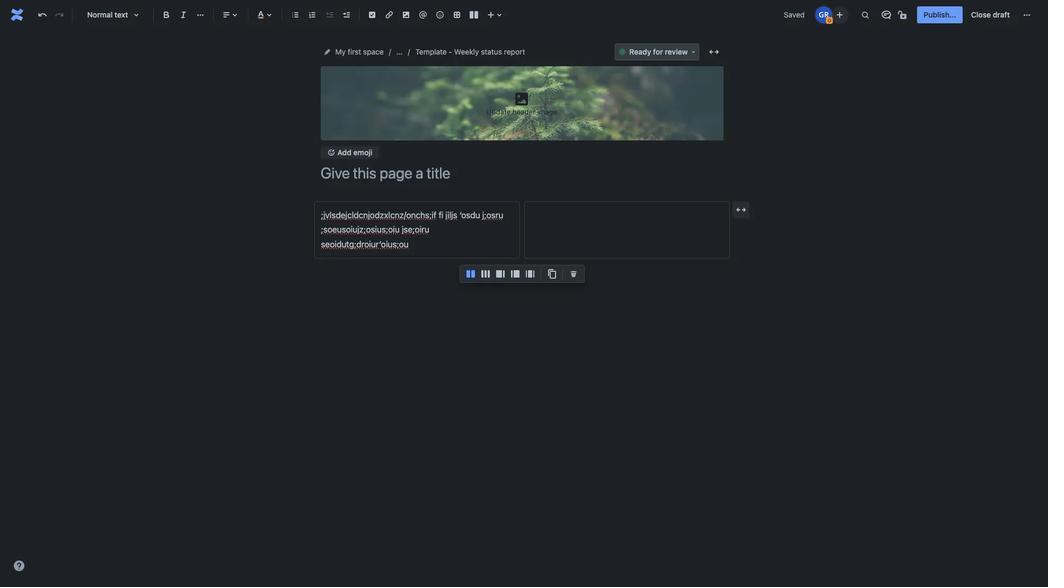 Task type: vqa. For each thing, say whether or not it's contained in the screenshot.
right most
no



Task type: locate. For each thing, give the bounding box(es) containing it.
close
[[972, 10, 991, 19]]

fi
[[439, 211, 444, 220]]

weekly
[[454, 47, 479, 56]]

add emoji button
[[321, 147, 379, 159]]

draft
[[993, 10, 1010, 19]]

'osdu
[[460, 211, 480, 220]]

;jvlsdejcldcnjodzxlcnz/onchs;if
[[321, 211, 437, 220]]

first
[[348, 47, 361, 56]]

seoidutg;droiur'oius;ou
[[321, 240, 409, 249]]

numbered list ⌘⇧7 image
[[306, 8, 319, 21]]

link image
[[383, 8, 396, 21]]

no restrictions image
[[898, 8, 910, 21]]

j;osru
[[482, 211, 503, 220]]

emoji
[[354, 148, 372, 157]]

template
[[416, 47, 447, 56]]

add emoji image
[[327, 149, 335, 157]]

two columns image
[[465, 268, 477, 281]]

my first space link
[[335, 46, 384, 58]]

space
[[363, 47, 384, 56]]

bullet list ⌘⇧8 image
[[289, 8, 302, 21]]

remove image
[[568, 268, 580, 281]]

left sidebar image
[[509, 268, 522, 281]]

more formatting image
[[194, 8, 207, 21]]

Give this page a title text field
[[321, 164, 724, 182]]

template - weekly status report
[[416, 47, 525, 56]]

normal
[[87, 10, 113, 19]]

italic ⌘i image
[[177, 8, 190, 21]]

undo ⌘z image
[[36, 8, 49, 21]]

add image, video, or file image
[[400, 8, 413, 21]]

update header image button
[[484, 90, 561, 117]]

three columns with sidebars image
[[524, 268, 537, 281]]

editor toolbar toolbar
[[460, 266, 584, 294]]

-
[[449, 47, 452, 56]]

saved
[[784, 10, 805, 19]]

outdent ⇧tab image
[[323, 8, 336, 21]]

action item image
[[366, 8, 379, 21]]

my
[[335, 47, 346, 56]]

status
[[481, 47, 502, 56]]

comment icon image
[[881, 8, 893, 21]]

publish...
[[924, 10, 957, 19]]

text
[[115, 10, 128, 19]]

template - weekly status report link
[[416, 46, 525, 58]]



Task type: describe. For each thing, give the bounding box(es) containing it.
update header image
[[487, 108, 557, 116]]

align left image
[[220, 8, 233, 21]]

publish... button
[[918, 6, 963, 23]]

header
[[513, 108, 536, 116]]

jiljs
[[446, 211, 458, 220]]

greg robinson image
[[816, 6, 833, 23]]

Main content area, start typing to enter text. text field
[[314, 202, 730, 259]]

confluence image
[[8, 6, 25, 23]]

normal text button
[[77, 3, 149, 27]]

mention image
[[417, 8, 430, 21]]

… button
[[397, 46, 403, 58]]

my first space
[[335, 47, 384, 56]]

indent tab image
[[340, 8, 353, 21]]

close draft
[[972, 10, 1010, 19]]

…
[[397, 47, 403, 56]]

image
[[538, 108, 557, 116]]

bold ⌘b image
[[160, 8, 173, 21]]

help image
[[13, 560, 25, 573]]

;jvlsdejcldcnjodzxlcnz/onchs;if fi jiljs 'osdu j;osru ;soeusoiujz;osius;oiu jse;oiru seoidutg;droiur'oius;ou
[[321, 211, 506, 249]]

right sidebar image
[[494, 268, 507, 281]]

add
[[338, 148, 352, 157]]

update
[[487, 108, 511, 116]]

invite to edit image
[[834, 8, 847, 21]]

table image
[[451, 8, 464, 21]]

normal text
[[87, 10, 128, 19]]

go wide image
[[735, 204, 748, 216]]

jse;oiru
[[402, 225, 429, 235]]

redo ⌘⇧z image
[[53, 8, 66, 21]]

make page full-width image
[[708, 46, 721, 58]]

find and replace image
[[859, 8, 872, 21]]

copy image
[[546, 268, 558, 281]]

more image
[[1021, 8, 1034, 21]]

add emoji
[[338, 148, 372, 157]]

report
[[504, 47, 525, 56]]

move this page image
[[323, 48, 331, 56]]

confluence image
[[8, 6, 25, 23]]

layouts image
[[468, 8, 481, 21]]

close draft button
[[965, 6, 1017, 23]]

emoji image
[[434, 8, 447, 21]]

;soeusoiujz;osius;oiu
[[321, 225, 400, 235]]

three columns image
[[479, 268, 492, 281]]



